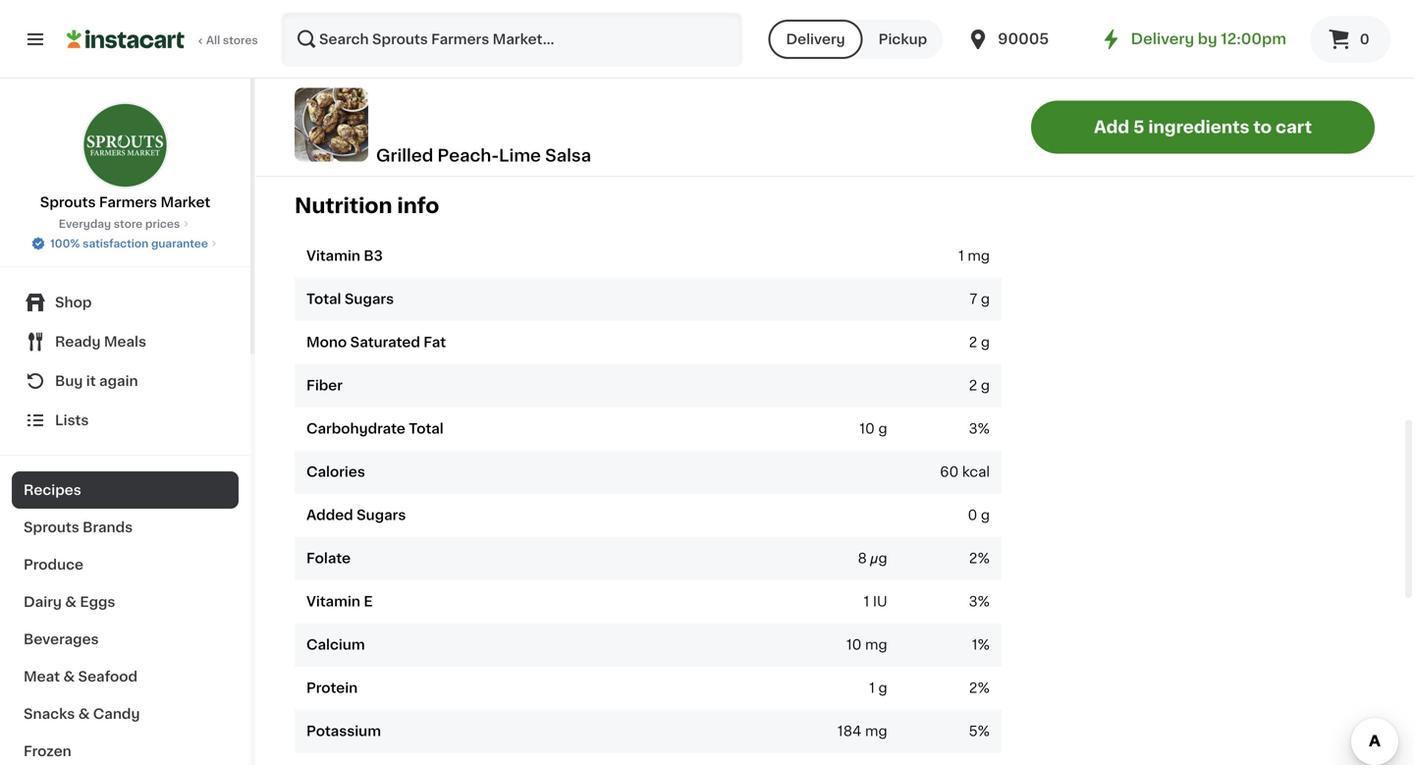 Task type: vqa. For each thing, say whether or not it's contained in the screenshot.
Produce link
yes



Task type: locate. For each thing, give the bounding box(es) containing it.
0 for 0 g
[[968, 509, 978, 522]]

184
[[838, 725, 862, 738]]

peaches down halves
[[403, 105, 463, 119]]

once,
[[740, 85, 778, 99]]

% for 10 mg
[[978, 638, 990, 652]]

2 % up 5 %
[[969, 681, 990, 695]]

% for 1 iu
[[978, 595, 990, 609]]

0 vertical spatial 2 %
[[969, 552, 990, 566]]

0 horizontal spatial peaches
[[403, 105, 463, 119]]

0 vertical spatial sprouts
[[40, 195, 96, 209]]

1 3 % from the top
[[969, 422, 990, 436]]

a up serve
[[1173, 38, 1181, 52]]

0 vertical spatial 3
[[846, 44, 855, 58]]

for down zest,
[[978, 77, 997, 91]]

to,medium.
[[441, 38, 519, 52]]

0 vertical spatial peaches
[[952, 38, 1011, 52]]

0 vertical spatial 2 g
[[969, 336, 990, 349]]

1 iu
[[864, 595, 888, 609]]

lime up refrigerate
[[943, 58, 972, 72]]

sprouts down recipes
[[24, 521, 79, 534]]

transfer
[[1098, 38, 1151, 52]]

to inside add 5 ingredients to cart button
[[1254, 119, 1272, 136]]

60 kcal
[[940, 465, 990, 479]]

minutes.
[[726, 125, 786, 138], [696, 144, 755, 158]]

1 for 1 iu
[[864, 595, 870, 609]]

to
[[1155, 38, 1169, 52], [1021, 77, 1036, 91], [633, 105, 648, 119], [716, 105, 730, 119], [1254, 119, 1272, 136], [693, 125, 708, 138], [403, 144, 417, 158]]

3 left chop
[[846, 44, 855, 58]]

5 right add
[[1134, 119, 1145, 136]]

total right carbohydrate
[[409, 422, 444, 436]]

0 vertical spatial mg
[[968, 249, 990, 263]]

0 button
[[1310, 16, 1391, 63]]

sugars
[[345, 292, 394, 306], [357, 509, 406, 522]]

frozen link
[[12, 733, 239, 765]]

90005
[[998, 32, 1049, 46]]

0 vertical spatial &
[[65, 595, 77, 609]]

1 horizontal spatial the
[[436, 125, 459, 138]]

ready meals
[[55, 335, 146, 349]]

vitamin left 'e'
[[306, 595, 360, 609]]

a left clean
[[421, 144, 429, 158]]

mg up 7 g
[[968, 249, 990, 263]]

0 down kcal
[[968, 509, 978, 522]]

minutes. down 11
[[696, 144, 755, 158]]

marked down onion
[[492, 105, 543, 119]]

6 % from the top
[[978, 725, 990, 738]]

3 % from the top
[[978, 595, 990, 609]]

b3
[[364, 249, 383, 263]]

1 vertical spatial total
[[409, 422, 444, 436]]

2 down juice
[[1039, 77, 1048, 91]]

3 % for iu
[[969, 595, 990, 609]]

g for total
[[981, 292, 990, 306]]

0 vertical spatial minutes.
[[726, 125, 786, 138]]

salt.
[[1110, 58, 1139, 72]]

1 horizontal spatial for
[[978, 77, 997, 91]]

2 vertical spatial &
[[78, 707, 90, 721]]

to right up
[[1021, 77, 1036, 91]]

& right meat
[[63, 670, 75, 684]]

sprouts farmers market logo image
[[82, 102, 168, 189]]

2 3 % from the top
[[969, 595, 990, 609]]

buy it again link
[[12, 361, 239, 401]]

0 vertical spatial are
[[466, 105, 488, 119]]

2 horizontal spatial the
[[925, 38, 948, 52]]

1 vertical spatial 3 %
[[969, 595, 990, 609]]

bowl.
[[1184, 38, 1221, 52]]

1 vertical spatial 0
[[968, 509, 978, 522]]

2 lime from the left
[[1012, 58, 1041, 72]]

1 vertical spatial &
[[63, 670, 75, 684]]

sprouts
[[40, 195, 96, 209], [24, 521, 79, 534]]

and down slices at the top left
[[547, 105, 573, 119]]

2 horizontal spatial a
[[1173, 38, 1181, 52]]

4 % from the top
[[978, 638, 990, 652]]

peaches inside "brush peach halves and onion slices with oil. grill, turning once, until the peaches are marked and starting to soften, 6 to 7 minutes, and the onions are marked and tender, 10 to 11 minutes. transfer to a clean cutting board and let cool for 10 minutes."
[[403, 105, 463, 119]]

and left onion
[[482, 85, 508, 99]]

1 2 % from the top
[[969, 552, 990, 566]]

total up mono
[[306, 292, 341, 306]]

sugars down b3
[[345, 292, 394, 306]]

1 vertical spatial 2 g
[[969, 379, 990, 393]]

0 vertical spatial 5
[[1134, 119, 1145, 136]]

2 down 7 g
[[969, 336, 978, 349]]

are
[[466, 105, 488, 119], [513, 125, 534, 138]]

transfer
[[344, 144, 400, 158]]

sprouts for sprouts farmers market
[[40, 195, 96, 209]]

0 horizontal spatial are
[[466, 105, 488, 119]]

0 vertical spatial the
[[925, 38, 948, 52]]

&
[[65, 595, 77, 609], [63, 670, 75, 684], [78, 707, 90, 721]]

6
[[703, 105, 712, 119]]

vitamin left b3
[[306, 249, 360, 263]]

sugars for added sugars
[[357, 509, 406, 522]]

minutes. right 11
[[726, 125, 786, 138]]

7 down 1 mg
[[970, 292, 978, 306]]

folate
[[306, 552, 351, 566]]

0
[[1360, 32, 1370, 46], [968, 509, 978, 522]]

& left eggs
[[65, 595, 77, 609]]

nutrition info
[[295, 195, 439, 216]]

info
[[397, 195, 439, 216]]

the up clean
[[436, 125, 459, 138]]

ready meals button
[[12, 322, 239, 361]]

g
[[981, 292, 990, 306], [981, 336, 990, 349], [981, 379, 990, 393], [879, 422, 888, 436], [981, 509, 990, 522], [879, 681, 888, 695]]

%
[[978, 422, 990, 436], [978, 552, 990, 566], [978, 595, 990, 609], [978, 638, 990, 652], [978, 681, 990, 695], [978, 725, 990, 738]]

0 vertical spatial for
[[978, 77, 997, 91]]

2 vertical spatial the
[[436, 125, 459, 138]]

2 % from the top
[[978, 552, 990, 566]]

peaches up zest,
[[952, 38, 1011, 52]]

to down the oil.
[[633, 105, 648, 119]]

oil.
[[629, 85, 649, 99]]

0 vertical spatial total
[[306, 292, 341, 306]]

1 for 1
[[307, 44, 313, 58]]

delivery inside the delivery button
[[786, 32, 845, 46]]

vitamin
[[306, 249, 360, 263], [306, 595, 360, 609]]

0 vertical spatial 7
[[733, 105, 741, 119]]

preheat
[[344, 38, 398, 52]]

cart
[[1276, 119, 1312, 136]]

1 % from the top
[[978, 422, 990, 436]]

onions
[[463, 125, 509, 138]]

1 vitamin from the top
[[306, 249, 360, 263]]

1 for 1 g
[[869, 681, 875, 695]]

3 % up kcal
[[969, 422, 990, 436]]

0 vertical spatial vitamin
[[306, 249, 360, 263]]

0 horizontal spatial 0
[[968, 509, 978, 522]]

grill
[[413, 38, 438, 52]]

3 % for g
[[969, 422, 990, 436]]

for
[[978, 77, 997, 91], [654, 144, 673, 158]]

1 vertical spatial 2 %
[[969, 681, 990, 695]]

delivery left chop
[[786, 32, 845, 46]]

& left candy
[[78, 707, 90, 721]]

to right transfer
[[403, 144, 417, 158]]

the up 'cilantro,'
[[925, 38, 948, 52]]

1 vertical spatial sprouts
[[24, 521, 79, 534]]

1 horizontal spatial total
[[409, 422, 444, 436]]

are up lime
[[513, 125, 534, 138]]

1 vertical spatial vitamin
[[306, 595, 360, 609]]

g for added
[[981, 509, 990, 522]]

1 vertical spatial 5
[[969, 725, 978, 738]]

0 horizontal spatial delivery
[[786, 32, 845, 46]]

0 horizontal spatial the
[[377, 105, 400, 119]]

0 vertical spatial 0
[[1360, 32, 1370, 46]]

2 2 % from the top
[[969, 681, 990, 695]]

lime down "90005" at the top right of the page
[[1012, 58, 1041, 72]]

1 vertical spatial peaches
[[403, 105, 463, 119]]

mg
[[968, 249, 990, 263], [865, 638, 888, 652], [865, 725, 888, 738]]

and up 'grilled' on the top left of the page
[[407, 125, 433, 138]]

1 for 1 %
[[972, 638, 978, 652]]

2 vitamin from the top
[[306, 595, 360, 609]]

1 horizontal spatial are
[[513, 125, 534, 138]]

0 right jalapeño,
[[1360, 32, 1370, 46]]

calcium
[[306, 638, 365, 652]]

buy it again
[[55, 374, 138, 388]]

1 2 g from the top
[[969, 336, 990, 349]]

184 mg
[[838, 725, 888, 738]]

2 inside chop the peaches and onions; transfer to a bowl. stir in jalapeño, cilantro, lime zest, lime juice and salt. serve at room temperature or refrigerate for up to 2 days.
[[1039, 77, 1048, 91]]

0 horizontal spatial total
[[306, 292, 341, 306]]

to right '6'
[[716, 105, 730, 119]]

mg for 1 mg
[[968, 249, 990, 263]]

mg right "184"
[[865, 725, 888, 738]]

a inside chop the peaches and onions; transfer to a bowl. stir in jalapeño, cilantro, lime zest, lime juice and salt. serve at room temperature or refrigerate for up to 2 days.
[[1173, 38, 1181, 52]]

1 horizontal spatial delivery
[[1131, 32, 1195, 46]]

add 5 ingredients to cart
[[1094, 119, 1312, 136]]

the up minutes,
[[377, 105, 400, 119]]

cool
[[621, 144, 651, 158]]

shop link
[[12, 283, 239, 322]]

0 horizontal spatial a
[[401, 38, 409, 52]]

1 vertical spatial sugars
[[357, 509, 406, 522]]

10
[[675, 125, 690, 138], [677, 144, 692, 158], [860, 422, 875, 436], [847, 638, 862, 652]]

instacart logo image
[[67, 28, 185, 51]]

mg down 1 iu
[[865, 638, 888, 652]]

for inside chop the peaches and onions; transfer to a bowl. stir in jalapeño, cilantro, lime zest, lime juice and salt. serve at room temperature or refrigerate for up to 2 days.
[[978, 77, 997, 91]]

a left grill
[[401, 38, 409, 52]]

delivery inside delivery by 12:00pm link
[[1131, 32, 1195, 46]]

1 horizontal spatial lime
[[1012, 58, 1041, 72]]

5 down 1 %
[[969, 725, 978, 738]]

1 horizontal spatial 0
[[1360, 32, 1370, 46]]

stir
[[1224, 38, 1248, 52]]

3 up kcal
[[969, 422, 978, 436]]

for inside "brush peach halves and onion slices with oil. grill, turning once, until the peaches are marked and starting to soften, 6 to 7 minutes, and the onions are marked and tender, 10 to 11 minutes. transfer to a clean cutting board and let cool for 10 minutes."
[[654, 144, 673, 158]]

are up onions
[[466, 105, 488, 119]]

0 horizontal spatial 7
[[733, 105, 741, 119]]

mg for 184 mg
[[865, 725, 888, 738]]

3 %
[[969, 422, 990, 436], [969, 595, 990, 609]]

100%
[[50, 238, 80, 249]]

delivery by 12:00pm
[[1131, 32, 1287, 46]]

1
[[307, 44, 313, 58], [959, 249, 964, 263], [864, 595, 870, 609], [972, 638, 978, 652], [869, 681, 875, 695]]

0 vertical spatial sugars
[[345, 292, 394, 306]]

0 horizontal spatial for
[[654, 144, 673, 158]]

1 g
[[869, 681, 888, 695]]

1 horizontal spatial 5
[[1134, 119, 1145, 136]]

the inside chop the peaches and onions; transfer to a bowl. stir in jalapeño, cilantro, lime zest, lime juice and salt. serve at room temperature or refrigerate for up to 2 days.
[[925, 38, 948, 52]]

1 vertical spatial the
[[377, 105, 400, 119]]

snacks & candy
[[24, 707, 140, 721]]

2 g for mono saturated fat
[[969, 336, 990, 349]]

zest,
[[975, 58, 1008, 72]]

2 2 g from the top
[[969, 379, 990, 393]]

candy
[[93, 707, 140, 721]]

1 vertical spatial for
[[654, 144, 673, 158]]

delivery up serve
[[1131, 32, 1195, 46]]

1 horizontal spatial peaches
[[952, 38, 1011, 52]]

recipes
[[24, 483, 81, 497]]

guarantee
[[151, 238, 208, 249]]

all
[[206, 35, 220, 46]]

2 vertical spatial 3
[[969, 595, 978, 609]]

1 vertical spatial 3
[[969, 422, 978, 436]]

sprouts farmers market
[[40, 195, 210, 209]]

3 for 1 iu
[[969, 595, 978, 609]]

& inside "link"
[[65, 595, 77, 609]]

service type group
[[769, 20, 943, 59]]

marked up salsa
[[538, 125, 590, 138]]

7 down the once,
[[733, 105, 741, 119]]

preheat a grill to,medium.
[[344, 38, 519, 52]]

0 horizontal spatial 5
[[969, 725, 978, 738]]

1 vertical spatial mg
[[865, 638, 888, 652]]

11
[[711, 125, 723, 138]]

chop
[[884, 38, 922, 52]]

it
[[86, 374, 96, 388]]

1 horizontal spatial a
[[421, 144, 429, 158]]

None search field
[[281, 12, 743, 67]]

3 up 1 %
[[969, 595, 978, 609]]

0 vertical spatial 3 %
[[969, 422, 990, 436]]

Search field
[[283, 14, 741, 65]]

3
[[846, 44, 855, 58], [969, 422, 978, 436], [969, 595, 978, 609]]

1 lime from the left
[[943, 58, 972, 72]]

marked
[[492, 105, 543, 119], [538, 125, 590, 138]]

2 % for µg
[[969, 552, 990, 566]]

for down tender,
[[654, 144, 673, 158]]

sprouts farmers market link
[[40, 102, 210, 212]]

everyday
[[59, 219, 111, 229]]

meat & seafood
[[24, 670, 138, 684]]

total sugars
[[306, 292, 394, 306]]

3 % up 1 %
[[969, 595, 990, 609]]

lists
[[55, 414, 89, 427]]

1 vertical spatial 7
[[970, 292, 978, 306]]

1 horizontal spatial 7
[[970, 292, 978, 306]]

2 up 5 %
[[969, 681, 978, 695]]

2 % down the 0 g at the bottom right
[[969, 552, 990, 566]]

delivery by 12:00pm link
[[1100, 28, 1287, 51]]

grill,
[[652, 85, 683, 99]]

snacks
[[24, 707, 75, 721]]

sugars right added at the bottom left of the page
[[357, 509, 406, 522]]

1 vertical spatial are
[[513, 125, 534, 138]]

to left cart
[[1254, 119, 1272, 136]]

lime
[[499, 147, 541, 164]]

sprouts up 'everyday'
[[40, 195, 96, 209]]

3 for 10 g
[[969, 422, 978, 436]]

kcal
[[963, 465, 990, 479]]

7 g
[[970, 292, 990, 306]]

5 % from the top
[[978, 681, 990, 695]]

ready meals link
[[12, 322, 239, 361]]

0 horizontal spatial lime
[[943, 58, 972, 72]]

dairy & eggs link
[[12, 584, 239, 621]]

2 vertical spatial mg
[[865, 725, 888, 738]]

0 inside 0 'button'
[[1360, 32, 1370, 46]]



Task type: describe. For each thing, give the bounding box(es) containing it.
5 %
[[969, 725, 990, 738]]

sugars for total sugars
[[345, 292, 394, 306]]

starting
[[576, 105, 630, 119]]

add 5 ingredients to cart button
[[1031, 101, 1375, 154]]

pickup
[[879, 32, 927, 46]]

shop
[[55, 296, 92, 309]]

delivery for delivery by 12:00pm
[[1131, 32, 1195, 46]]

buy
[[55, 374, 83, 388]]

everyday store prices
[[59, 219, 180, 229]]

% for 8 µg
[[978, 552, 990, 566]]

1 %
[[972, 638, 990, 652]]

& for meat
[[63, 670, 75, 684]]

2 % for g
[[969, 681, 990, 695]]

90005 button
[[967, 12, 1085, 67]]

refrigerate
[[902, 77, 974, 91]]

frozen
[[24, 745, 71, 758]]

days.
[[1051, 77, 1088, 91]]

to up serve
[[1155, 38, 1169, 52]]

brush peach halves and onion slices with oil. grill, turning once, until the peaches are marked and starting to soften, 6 to 7 minutes, and the onions are marked and tender, 10 to 11 minutes. transfer to a clean cutting board and let cool for 10 minutes.
[[344, 85, 786, 158]]

or
[[884, 77, 898, 91]]

onions;
[[1044, 38, 1094, 52]]

delivery for delivery
[[786, 32, 845, 46]]

juice
[[1044, 58, 1077, 72]]

sprouts for sprouts brands
[[24, 521, 79, 534]]

until
[[344, 105, 374, 119]]

e
[[364, 595, 373, 609]]

2 down the 0 g at the bottom right
[[969, 552, 978, 566]]

0 for 0
[[1360, 32, 1370, 46]]

mg for 10 mg
[[865, 638, 888, 652]]

vitamin b3
[[306, 249, 383, 263]]

clean
[[433, 144, 470, 158]]

g for mono
[[981, 336, 990, 349]]

vitamin e
[[306, 595, 373, 609]]

onion
[[511, 85, 550, 99]]

5 inside button
[[1134, 119, 1145, 136]]

carbohydrate total
[[306, 422, 444, 436]]

8 µg
[[858, 552, 888, 566]]

turning
[[687, 85, 736, 99]]

eggs
[[80, 595, 115, 609]]

beverages link
[[12, 621, 239, 658]]

vitamin for vitamin b3
[[306, 249, 360, 263]]

farmers
[[99, 195, 157, 209]]

g for carbohydrate
[[879, 422, 888, 436]]

protein
[[306, 681, 358, 695]]

and up let
[[593, 125, 619, 138]]

sprouts brands
[[24, 521, 133, 534]]

brands
[[83, 521, 133, 534]]

mono saturated fat
[[306, 336, 446, 349]]

carbohydrate
[[306, 422, 406, 436]]

% for 184 mg
[[978, 725, 990, 738]]

at
[[1185, 58, 1199, 72]]

saturated
[[350, 336, 420, 349]]

fat
[[424, 336, 446, 349]]

1 vertical spatial marked
[[538, 125, 590, 138]]

and up 'days.'
[[1081, 58, 1107, 72]]

and left let
[[570, 144, 596, 158]]

a inside "brush peach halves and onion slices with oil. grill, turning once, until the peaches are marked and starting to soften, 6 to 7 minutes, and the onions are marked and tender, 10 to 11 minutes. transfer to a clean cutting board and let cool for 10 minutes."
[[421, 144, 429, 158]]

dairy
[[24, 595, 62, 609]]

& for dairy
[[65, 595, 77, 609]]

board
[[527, 144, 567, 158]]

12:00pm
[[1221, 32, 1287, 46]]

peach-
[[438, 147, 499, 164]]

and left onions;
[[1015, 38, 1041, 52]]

% for 10 g
[[978, 422, 990, 436]]

& for snacks
[[78, 707, 90, 721]]

1 for 1 mg
[[959, 249, 964, 263]]

peach
[[387, 85, 431, 99]]

brush
[[344, 85, 384, 99]]

up
[[1000, 77, 1018, 91]]

peaches inside chop the peaches and onions; transfer to a bowl. stir in jalapeño, cilantro, lime zest, lime juice and salt. serve at room temperature or refrigerate for up to 2 days.
[[952, 38, 1011, 52]]

% for 1 g
[[978, 681, 990, 695]]

to left 11
[[693, 125, 708, 138]]

halves
[[434, 85, 478, 99]]

beverages
[[24, 633, 99, 646]]

grilled peach-lime salsa
[[376, 147, 591, 164]]

produce link
[[12, 546, 239, 584]]

1 vertical spatial minutes.
[[696, 144, 755, 158]]

temperature
[[1242, 58, 1328, 72]]

8
[[858, 552, 867, 566]]

2 g for fiber
[[969, 379, 990, 393]]

room
[[1202, 58, 1238, 72]]

seafood
[[78, 670, 138, 684]]

meat & seafood link
[[12, 658, 239, 695]]

grilled
[[376, 147, 433, 164]]

all stores
[[206, 35, 258, 46]]

snacks & candy link
[[12, 695, 239, 733]]

satisfaction
[[83, 238, 149, 249]]

2 up kcal
[[969, 379, 978, 393]]

10 mg
[[847, 638, 888, 652]]

cilantro,
[[884, 58, 939, 72]]

market
[[161, 195, 210, 209]]

produce
[[24, 558, 83, 572]]

iu
[[873, 595, 888, 609]]

cutting
[[474, 144, 523, 158]]

store
[[114, 219, 143, 229]]

slices
[[553, 85, 593, 99]]

100% satisfaction guarantee button
[[31, 232, 220, 251]]

fiber
[[306, 379, 343, 393]]

lists link
[[12, 401, 239, 440]]

2 left until
[[306, 91, 315, 105]]

nutrition
[[295, 195, 392, 216]]

7 inside "brush peach halves and onion slices with oil. grill, turning once, until the peaches are marked and starting to soften, 6 to 7 minutes, and the onions are marked and tender, 10 to 11 minutes. transfer to a clean cutting board and let cool for 10 minutes."
[[733, 105, 741, 119]]

vitamin for vitamin e
[[306, 595, 360, 609]]

stores
[[223, 35, 258, 46]]

0 vertical spatial marked
[[492, 105, 543, 119]]

potassium
[[306, 725, 381, 738]]



